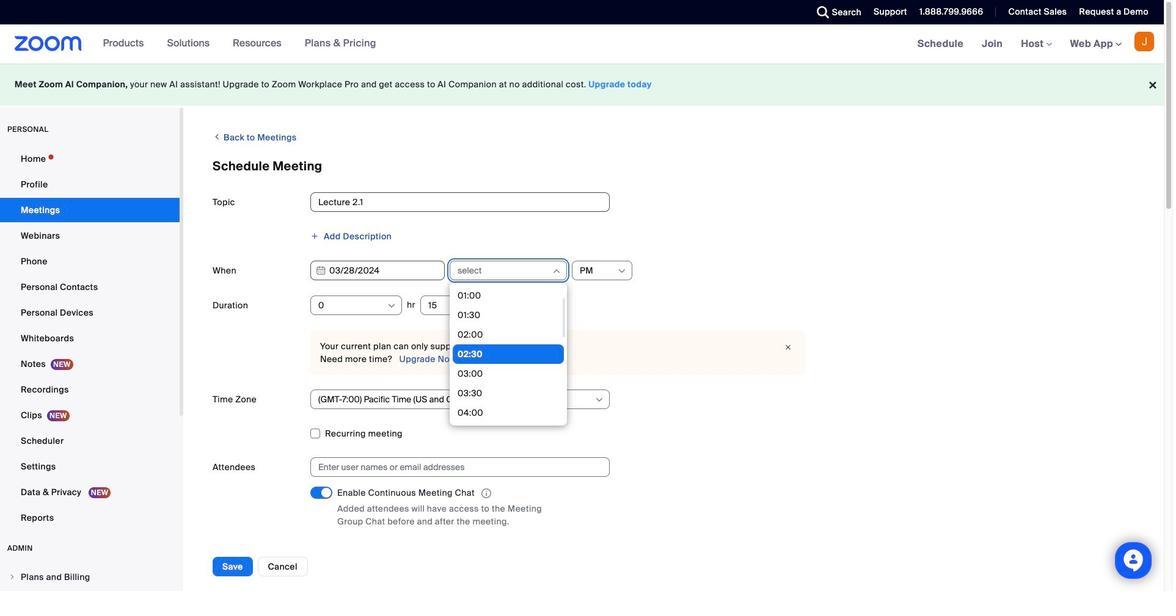 Task type: describe. For each thing, give the bounding box(es) containing it.
My Meeting text field
[[311, 193, 610, 212]]

meetings navigation
[[909, 24, 1165, 64]]

1 horizontal spatial show options image
[[595, 396, 605, 405]]

learn more about enable continuous meeting chat image
[[478, 489, 495, 500]]

zoom logo image
[[15, 36, 82, 51]]

add image
[[311, 232, 319, 241]]

choose date text field
[[311, 261, 445, 281]]

select start time text field
[[458, 262, 552, 280]]

0 vertical spatial show options image
[[618, 267, 627, 276]]

close image
[[781, 342, 796, 354]]

hide options image
[[552, 267, 562, 276]]



Task type: vqa. For each thing, say whether or not it's contained in the screenshot.
1st cell from the left
no



Task type: locate. For each thing, give the bounding box(es) containing it.
banner
[[0, 24, 1165, 64]]

profile picture image
[[1135, 32, 1155, 51]]

right image
[[9, 574, 16, 581]]

2 vertical spatial show options image
[[595, 396, 605, 405]]

list box
[[453, 247, 564, 592]]

Persistent Chat, enter email address,Enter user names or email addresses text field
[[319, 459, 591, 477]]

personal menu menu
[[0, 147, 180, 532]]

left image
[[213, 131, 222, 143]]

0 horizontal spatial show options image
[[387, 301, 397, 311]]

product information navigation
[[94, 24, 386, 64]]

2 horizontal spatial show options image
[[618, 267, 627, 276]]

option group
[[311, 544, 1135, 564]]

menu item
[[0, 566, 180, 589]]

footer
[[0, 64, 1165, 106]]

application
[[338, 487, 570, 501]]

1 vertical spatial show options image
[[387, 301, 397, 311]]

show options image
[[618, 267, 627, 276], [387, 301, 397, 311], [595, 396, 605, 405]]



